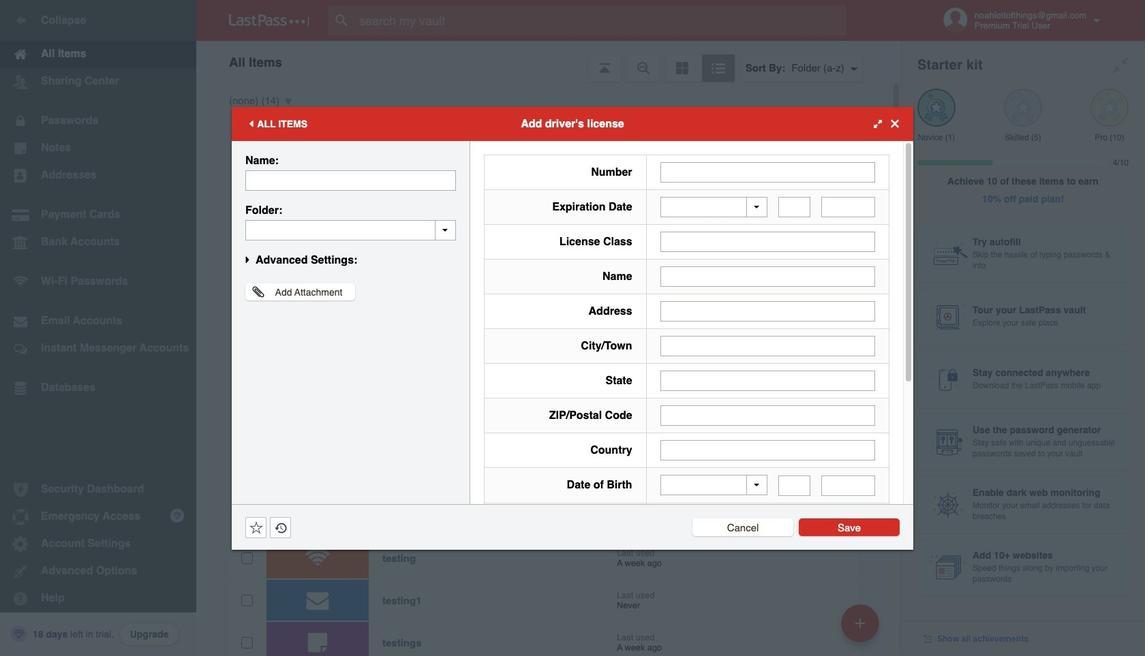 Task type: locate. For each thing, give the bounding box(es) containing it.
lastpass image
[[229, 14, 309, 27]]

vault options navigation
[[196, 41, 901, 82]]

None text field
[[660, 162, 875, 182], [778, 197, 811, 217], [821, 197, 875, 217], [245, 220, 456, 240], [660, 266, 875, 287], [660, 336, 875, 356], [660, 371, 875, 391], [660, 406, 875, 426], [660, 162, 875, 182], [778, 197, 811, 217], [821, 197, 875, 217], [245, 220, 456, 240], [660, 266, 875, 287], [660, 336, 875, 356], [660, 371, 875, 391], [660, 406, 875, 426]]

None text field
[[245, 170, 456, 191], [660, 232, 875, 252], [660, 301, 875, 322], [660, 440, 875, 461], [778, 475, 811, 496], [821, 475, 875, 496], [245, 170, 456, 191], [660, 232, 875, 252], [660, 301, 875, 322], [660, 440, 875, 461], [778, 475, 811, 496], [821, 475, 875, 496]]

dialog
[[232, 107, 913, 656]]



Task type: vqa. For each thing, say whether or not it's contained in the screenshot.
VAULT OPTIONS navigation
yes



Task type: describe. For each thing, give the bounding box(es) containing it.
new item image
[[855, 619, 865, 628]]

new item navigation
[[836, 600, 887, 656]]

search my vault text field
[[329, 5, 873, 35]]

main navigation navigation
[[0, 0, 196, 656]]

Search search field
[[329, 5, 873, 35]]



